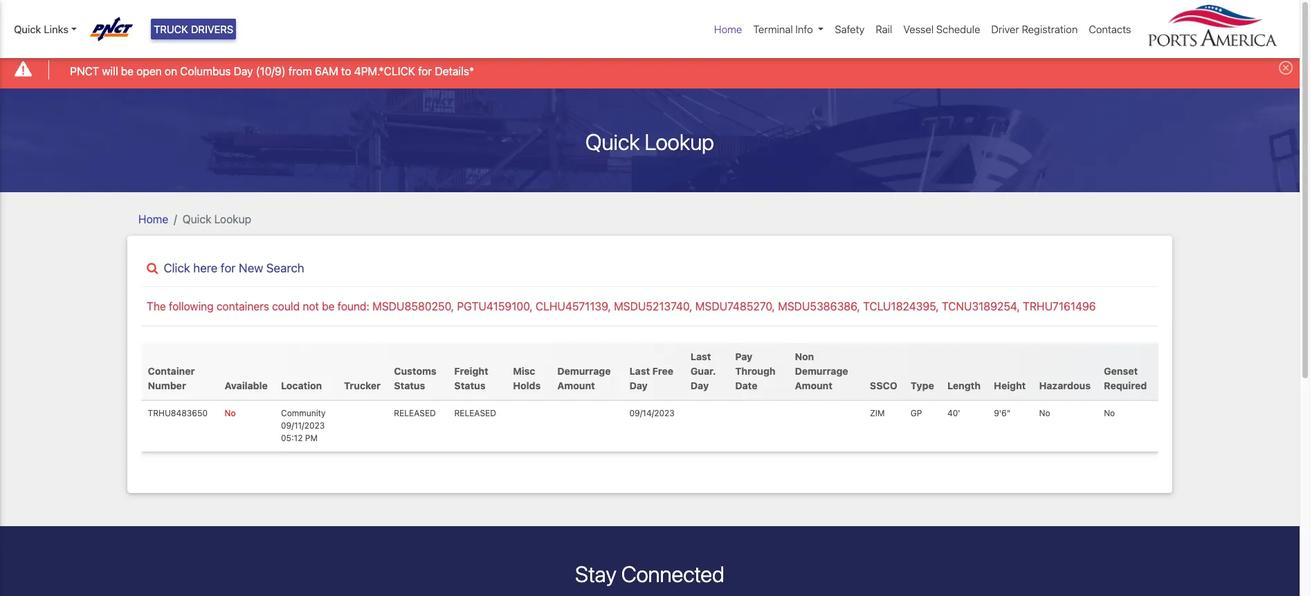 Task type: vqa. For each thing, say whether or not it's contained in the screenshot.
3 at top left
no



Task type: locate. For each thing, give the bounding box(es) containing it.
1 vertical spatial quick
[[586, 128, 640, 155]]

home up search icon on the top left of the page
[[138, 213, 168, 225]]

day inside alert
[[234, 65, 253, 77]]

amount inside "non demurrage amount"
[[795, 380, 833, 392]]

trhu8483650
[[148, 409, 208, 419]]

0 vertical spatial be
[[121, 65, 134, 77]]

tcnu3189254,
[[942, 300, 1020, 313]]

status down customs
[[394, 380, 425, 392]]

no down the required
[[1104, 409, 1115, 419]]

1 horizontal spatial no
[[1039, 409, 1050, 419]]

0 horizontal spatial quick lookup
[[183, 213, 251, 225]]

driver registration
[[992, 23, 1078, 35]]

0 horizontal spatial last
[[630, 366, 650, 377]]

demurrage
[[557, 366, 611, 377], [795, 366, 848, 377]]

pm
[[305, 434, 318, 444]]

amount right holds
[[557, 380, 595, 392]]

last up guar.
[[691, 351, 711, 363]]

0 horizontal spatial quick
[[14, 23, 41, 35]]

2 horizontal spatial quick
[[586, 128, 640, 155]]

no
[[225, 409, 236, 419], [1039, 409, 1050, 419], [1104, 409, 1115, 419]]

for inside alert
[[418, 65, 432, 77]]

day down guar.
[[691, 380, 709, 392]]

0 horizontal spatial no
[[225, 409, 236, 419]]

be
[[121, 65, 134, 77], [322, 300, 335, 313]]

0 vertical spatial quick
[[14, 23, 41, 35]]

0 vertical spatial for
[[418, 65, 432, 77]]

home link left terminal
[[709, 16, 748, 43]]

day left (10/9)
[[234, 65, 253, 77]]

released down the customs status at left bottom
[[394, 409, 436, 419]]

available
[[225, 380, 268, 392]]

customs status
[[394, 366, 437, 392]]

misc holds
[[513, 366, 541, 392]]

home left terminal
[[714, 23, 742, 35]]

1 vertical spatial for
[[221, 261, 236, 275]]

day inside last guar. day
[[691, 380, 709, 392]]

last for last guar. day
[[691, 351, 711, 363]]

1 status from the left
[[394, 380, 425, 392]]

community
[[281, 409, 326, 419]]

last for last free day
[[630, 366, 650, 377]]

2 horizontal spatial no
[[1104, 409, 1115, 419]]

on
[[165, 65, 177, 77]]

day for last free day
[[630, 380, 648, 392]]

containers
[[217, 300, 269, 313]]

day inside last free day
[[630, 380, 648, 392]]

1 horizontal spatial quick
[[183, 213, 211, 225]]

close image
[[1279, 61, 1293, 75]]

1 vertical spatial home
[[138, 213, 168, 225]]

genset required
[[1104, 366, 1147, 392]]

2 vertical spatial quick
[[183, 213, 211, 225]]

the following containers could not be found: msdu8580250, pgtu4159100, clhu4571139, msdu5213740, msdu7485270, msdu5386386, tclu1824395, tcnu3189254, trhu7161496
[[147, 300, 1096, 313]]

demurrage down the non
[[795, 366, 848, 377]]

freight
[[454, 366, 489, 377]]

search image
[[147, 263, 158, 275]]

home
[[714, 23, 742, 35], [138, 213, 168, 225]]

1 horizontal spatial amount
[[795, 380, 833, 392]]

1 horizontal spatial lookup
[[645, 128, 714, 155]]

terminal
[[753, 23, 793, 35]]

1 vertical spatial lookup
[[214, 213, 251, 225]]

0 horizontal spatial be
[[121, 65, 134, 77]]

1 vertical spatial quick lookup
[[183, 213, 251, 225]]

driver
[[992, 23, 1019, 35]]

ssco
[[870, 380, 898, 392]]

0 horizontal spatial home link
[[138, 213, 168, 225]]

1 vertical spatial last
[[630, 366, 650, 377]]

for right here
[[221, 261, 236, 275]]

last inside last free day
[[630, 366, 650, 377]]

drivers
[[191, 23, 233, 35]]

search
[[266, 261, 304, 275]]

0 horizontal spatial released
[[394, 409, 436, 419]]

amount inside demurrage amount
[[557, 380, 595, 392]]

amount
[[557, 380, 595, 392], [795, 380, 833, 392]]

0 horizontal spatial day
[[234, 65, 253, 77]]

2 status from the left
[[454, 380, 486, 392]]

0 horizontal spatial demurrage
[[557, 366, 611, 377]]

non
[[795, 351, 814, 363]]

connected
[[621, 561, 725, 588]]

the
[[147, 300, 166, 313]]

1 horizontal spatial demurrage
[[795, 366, 848, 377]]

click here for new search link
[[141, 261, 1159, 275]]

amount down the non
[[795, 380, 833, 392]]

genset
[[1104, 366, 1138, 377]]

for left details*
[[418, 65, 432, 77]]

1 horizontal spatial home
[[714, 23, 742, 35]]

status inside freight status
[[454, 380, 486, 392]]

1 horizontal spatial for
[[418, 65, 432, 77]]

0 vertical spatial home link
[[709, 16, 748, 43]]

status inside the customs status
[[394, 380, 425, 392]]

for
[[418, 65, 432, 77], [221, 261, 236, 275]]

container
[[148, 366, 195, 377]]

truck
[[154, 23, 188, 35]]

2 no from the left
[[1039, 409, 1050, 419]]

last
[[691, 351, 711, 363], [630, 366, 650, 377]]

1 horizontal spatial last
[[691, 351, 711, 363]]

found:
[[338, 300, 370, 313]]

date
[[735, 380, 758, 392]]

(10/9)
[[256, 65, 286, 77]]

schedule
[[937, 23, 980, 35]]

open
[[137, 65, 162, 77]]

released
[[394, 409, 436, 419], [454, 409, 496, 419]]

0 horizontal spatial amount
[[557, 380, 595, 392]]

status
[[394, 380, 425, 392], [454, 380, 486, 392]]

holds
[[513, 380, 541, 392]]

2 horizontal spatial day
[[691, 380, 709, 392]]

no down the hazardous
[[1039, 409, 1050, 419]]

1 horizontal spatial released
[[454, 409, 496, 419]]

vessel schedule link
[[898, 16, 986, 43]]

1 horizontal spatial be
[[322, 300, 335, 313]]

1 horizontal spatial status
[[454, 380, 486, 392]]

pnct will be open on columbus day (10/9) from 6am to 4pm.*click for details* alert
[[0, 51, 1300, 88]]

last left free
[[630, 366, 650, 377]]

0 horizontal spatial lookup
[[214, 213, 251, 225]]

through
[[735, 366, 776, 377]]

pnct
[[70, 65, 99, 77]]

day up '09/14/2023'
[[630, 380, 648, 392]]

trucker
[[344, 380, 381, 392]]

2 amount from the left
[[795, 380, 833, 392]]

quick
[[14, 23, 41, 35], [586, 128, 640, 155], [183, 213, 211, 225]]

safety
[[835, 23, 865, 35]]

not
[[303, 300, 319, 313]]

09/14/2023
[[630, 409, 675, 419]]

2 released from the left
[[454, 409, 496, 419]]

1 amount from the left
[[557, 380, 595, 392]]

lookup
[[645, 128, 714, 155], [214, 213, 251, 225]]

1 horizontal spatial quick lookup
[[586, 128, 714, 155]]

msdu8580250,
[[373, 300, 454, 313]]

day
[[234, 65, 253, 77], [630, 380, 648, 392], [691, 380, 709, 392]]

truck drivers link
[[151, 19, 236, 40]]

terminal info
[[753, 23, 813, 35]]

0 vertical spatial last
[[691, 351, 711, 363]]

be right not
[[322, 300, 335, 313]]

last inside last guar. day
[[691, 351, 711, 363]]

1 horizontal spatial day
[[630, 380, 648, 392]]

released down freight status
[[454, 409, 496, 419]]

home link up search icon on the top left of the page
[[138, 213, 168, 225]]

1 vertical spatial be
[[322, 300, 335, 313]]

0 horizontal spatial status
[[394, 380, 425, 392]]

customs
[[394, 366, 437, 377]]

from
[[289, 65, 312, 77]]

status down freight
[[454, 380, 486, 392]]

demurrage right misc holds
[[557, 366, 611, 377]]

status for freight status
[[454, 380, 486, 392]]

no down available
[[225, 409, 236, 419]]

be right will at left
[[121, 65, 134, 77]]



Task type: describe. For each thing, give the bounding box(es) containing it.
details*
[[435, 65, 474, 77]]

free
[[653, 366, 674, 377]]

stay connected
[[575, 561, 725, 588]]

pay
[[735, 351, 753, 363]]

msdu7485270,
[[696, 300, 775, 313]]

zim
[[870, 409, 885, 419]]

click
[[164, 261, 190, 275]]

columbus
[[180, 65, 231, 77]]

0 vertical spatial quick lookup
[[586, 128, 714, 155]]

length
[[948, 380, 981, 392]]

community 09/11/2023 05:12 pm
[[281, 409, 326, 444]]

2 demurrage from the left
[[795, 366, 848, 377]]

quick links
[[14, 23, 68, 35]]

vessel schedule
[[904, 23, 980, 35]]

could
[[272, 300, 300, 313]]

new
[[239, 261, 263, 275]]

number
[[148, 380, 186, 392]]

msdu5386386,
[[778, 300, 860, 313]]

contacts
[[1089, 23, 1131, 35]]

05:12
[[281, 434, 303, 444]]

1 demurrage from the left
[[557, 366, 611, 377]]

0 vertical spatial home
[[714, 23, 742, 35]]

1 vertical spatial home link
[[138, 213, 168, 225]]

type
[[911, 380, 934, 392]]

required
[[1104, 380, 1147, 392]]

links
[[44, 23, 68, 35]]

1 horizontal spatial home link
[[709, 16, 748, 43]]

40'
[[948, 409, 961, 419]]

3 no from the left
[[1104, 409, 1115, 419]]

misc
[[513, 366, 535, 377]]

last guar. day
[[691, 351, 716, 392]]

6am
[[315, 65, 338, 77]]

info
[[796, 23, 813, 35]]

day for last guar. day
[[691, 380, 709, 392]]

9'6"
[[994, 409, 1011, 419]]

freight status
[[454, 366, 489, 392]]

driver registration link
[[986, 16, 1084, 43]]

will
[[102, 65, 118, 77]]

click here for new search
[[164, 261, 304, 275]]

quick links link
[[14, 21, 77, 37]]

pgtu4159100,
[[457, 300, 533, 313]]

gp
[[911, 409, 922, 419]]

container number
[[148, 366, 195, 392]]

msdu5213740,
[[614, 300, 693, 313]]

non demurrage amount
[[795, 351, 848, 392]]

stay
[[575, 561, 617, 588]]

truck drivers
[[154, 23, 233, 35]]

pnct will be open on columbus day (10/9) from 6am to 4pm.*click for details*
[[70, 65, 474, 77]]

to
[[341, 65, 351, 77]]

safety link
[[830, 16, 870, 43]]

quick inside 'quick links' link
[[14, 23, 41, 35]]

hazardous
[[1039, 380, 1091, 392]]

0 vertical spatial lookup
[[645, 128, 714, 155]]

rail link
[[870, 16, 898, 43]]

be inside alert
[[121, 65, 134, 77]]

0 horizontal spatial home
[[138, 213, 168, 225]]

pay through date
[[735, 351, 776, 392]]

here
[[193, 261, 218, 275]]

vessel
[[904, 23, 934, 35]]

1 no from the left
[[225, 409, 236, 419]]

guar.
[[691, 366, 716, 377]]

registration
[[1022, 23, 1078, 35]]

terminal info link
[[748, 16, 830, 43]]

contacts link
[[1084, 16, 1137, 43]]

following
[[169, 300, 214, 313]]

location
[[281, 380, 322, 392]]

rail
[[876, 23, 892, 35]]

clhu4571139,
[[536, 300, 611, 313]]

last free day
[[630, 366, 674, 392]]

1 released from the left
[[394, 409, 436, 419]]

status for customs status
[[394, 380, 425, 392]]

09/11/2023
[[281, 421, 325, 432]]

trhu7161496
[[1023, 300, 1096, 313]]

pnct will be open on columbus day (10/9) from 6am to 4pm.*click for details* link
[[70, 63, 474, 79]]

0 horizontal spatial for
[[221, 261, 236, 275]]

demurrage amount
[[557, 366, 611, 392]]

tclu1824395,
[[863, 300, 939, 313]]

4pm.*click
[[354, 65, 415, 77]]



